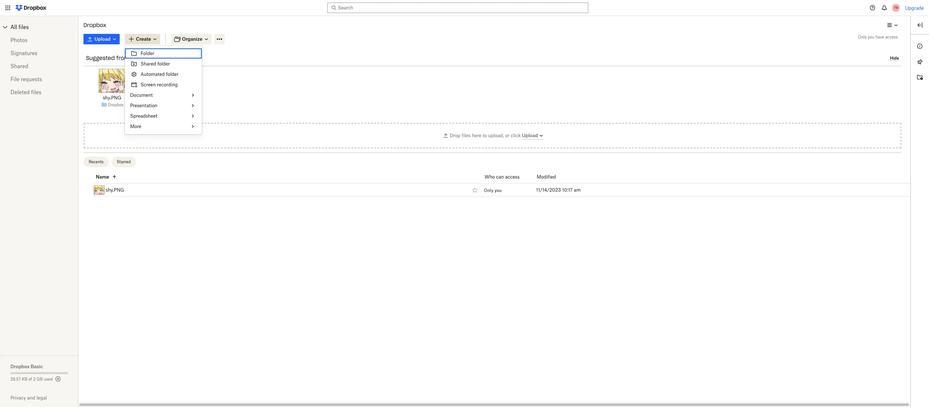 Task type: locate. For each thing, give the bounding box(es) containing it.
dropbox
[[84, 22, 106, 28], [108, 102, 124, 107], [10, 364, 30, 370]]

1 horizontal spatial you
[[869, 35, 875, 39]]

/shy.png image inside name shy.png, modified 11/14/2023 10:17 am, element
[[94, 185, 105, 195]]

name shy.png, modified 11/14/2023 10:17 am, element
[[78, 184, 911, 197]]

0 vertical spatial files
[[19, 24, 29, 30]]

0 vertical spatial only
[[859, 35, 867, 39]]

0 vertical spatial folder
[[158, 61, 170, 67]]

deleted files
[[10, 89, 41, 96]]

photos link
[[10, 34, 68, 47]]

shared up "file"
[[10, 63, 28, 70]]

1 horizontal spatial shared
[[141, 61, 156, 67]]

am
[[574, 187, 581, 193]]

recording
[[157, 82, 178, 87]]

folder inside automated folder "menu item"
[[166, 71, 179, 77]]

files right all
[[19, 24, 29, 30]]

folder
[[141, 51, 154, 56]]

28.57
[[10, 377, 21, 382]]

photos
[[10, 37, 27, 43]]

1 vertical spatial only
[[484, 188, 494, 193]]

automated folder menu item
[[125, 69, 202, 80]]

files for drop
[[462, 133, 471, 138]]

2 horizontal spatial files
[[462, 133, 471, 138]]

to
[[483, 133, 487, 138]]

shy.png
[[103, 95, 121, 101], [106, 187, 124, 193]]

drop files here to upload, or click
[[450, 133, 522, 138]]

name
[[96, 174, 109, 180]]

1 vertical spatial you
[[495, 188, 502, 193]]

dropbox logo - go to the homepage image
[[13, 3, 49, 13]]

all files
[[10, 24, 29, 30]]

only
[[859, 35, 867, 39], [484, 188, 494, 193]]

recents
[[89, 160, 104, 164]]

automated folder
[[141, 71, 179, 77]]

/shy.png image up the dropbox link
[[99, 69, 126, 93]]

shared link
[[10, 60, 68, 73]]

deleted files link
[[10, 86, 68, 99]]

1 horizontal spatial files
[[31, 89, 41, 96]]

1 horizontal spatial only
[[859, 35, 867, 39]]

requests
[[21, 76, 42, 83]]

0 vertical spatial shy.png link
[[103, 94, 121, 101]]

only down the who
[[484, 188, 494, 193]]

0 horizontal spatial dropbox
[[10, 364, 30, 370]]

0 horizontal spatial access
[[505, 174, 520, 180]]

0 vertical spatial you
[[869, 35, 875, 39]]

1 horizontal spatial access
[[886, 35, 898, 39]]

table
[[78, 171, 911, 197]]

1 vertical spatial shy.png
[[106, 187, 124, 193]]

/shy.png image
[[99, 69, 126, 93], [94, 185, 105, 195]]

1 vertical spatial /shy.png image
[[94, 185, 105, 195]]

0 horizontal spatial you
[[495, 188, 502, 193]]

only for only you have access
[[859, 35, 867, 39]]

access right can
[[505, 174, 520, 180]]

you inside name shy.png, modified 11/14/2023 10:17 am, element
[[495, 188, 502, 193]]

your
[[131, 55, 143, 61]]

shy.png link down name in the left top of the page
[[106, 186, 124, 194]]

2 vertical spatial dropbox
[[10, 364, 30, 370]]

suggested
[[86, 55, 115, 61]]

only you have access
[[859, 35, 898, 39]]

shared folder
[[141, 61, 170, 67]]

shared inside menu item
[[141, 61, 156, 67]]

files for all
[[19, 24, 29, 30]]

upgrade
[[906, 5, 925, 11]]

access right have
[[886, 35, 898, 39]]

document menu item
[[125, 90, 202, 101]]

global header element
[[0, 0, 930, 16]]

file
[[10, 76, 19, 83]]

files
[[19, 24, 29, 30], [31, 89, 41, 96], [462, 133, 471, 138]]

0 horizontal spatial only
[[484, 188, 494, 193]]

shared for shared folder
[[141, 61, 156, 67]]

legal
[[36, 396, 47, 401]]

shared
[[141, 61, 156, 67], [10, 63, 28, 70]]

28.57 kb of 2 gb used
[[10, 377, 53, 382]]

/shy.png image down name in the left top of the page
[[94, 185, 105, 195]]

spreadsheet
[[130, 113, 158, 119]]

1 vertical spatial files
[[31, 89, 41, 96]]

folder down folder menu item
[[158, 61, 170, 67]]

dropbox link
[[108, 102, 124, 108]]

files down file requests link
[[31, 89, 41, 96]]

you
[[869, 35, 875, 39], [495, 188, 502, 193]]

shy.png link
[[103, 94, 121, 101], [106, 186, 124, 194]]

access
[[886, 35, 898, 39], [505, 174, 520, 180]]

folder up recording on the top left of page
[[166, 71, 179, 77]]

folder
[[158, 61, 170, 67], [166, 71, 179, 77]]

signatures
[[10, 50, 37, 56]]

presentation menu item
[[125, 101, 202, 111]]

0 vertical spatial dropbox
[[84, 22, 106, 28]]

files left here on the top right of page
[[462, 133, 471, 138]]

0 horizontal spatial files
[[19, 24, 29, 30]]

only inside name shy.png, modified 11/14/2023 10:17 am, element
[[484, 188, 494, 193]]

you down can
[[495, 188, 502, 193]]

kb
[[22, 377, 27, 382]]

modified button
[[537, 173, 573, 181]]

open activity image
[[917, 74, 925, 82]]

privacy
[[10, 396, 26, 401]]

folder inside shared folder menu item
[[158, 61, 170, 67]]

1 vertical spatial access
[[505, 174, 520, 180]]

recents button
[[84, 157, 109, 167]]

activity
[[145, 55, 165, 61]]

and
[[27, 396, 35, 401]]

screen
[[141, 82, 156, 87]]

who can access
[[485, 174, 520, 180]]

shared down "folder" at the left of page
[[141, 61, 156, 67]]

only left have
[[859, 35, 867, 39]]

screen recording menu item
[[125, 80, 202, 90]]

here
[[472, 133, 482, 138]]

0 vertical spatial access
[[886, 35, 898, 39]]

2 horizontal spatial dropbox
[[108, 102, 124, 107]]

you left have
[[869, 35, 875, 39]]

1 vertical spatial dropbox
[[108, 102, 124, 107]]

who
[[485, 174, 495, 180]]

1 vertical spatial folder
[[166, 71, 179, 77]]

shy.png up the dropbox link
[[103, 95, 121, 101]]

0 horizontal spatial shared
[[10, 63, 28, 70]]

shy.png down name in the left top of the page
[[106, 187, 124, 193]]

shy.png link up the dropbox link
[[103, 94, 121, 101]]

11/14/2023 10:17 am
[[537, 187, 581, 193]]

file requests
[[10, 76, 42, 83]]

screen recording
[[141, 82, 178, 87]]

privacy and legal link
[[10, 396, 78, 401]]

2 vertical spatial files
[[462, 133, 471, 138]]



Task type: describe. For each thing, give the bounding box(es) containing it.
dropbox basic
[[10, 364, 43, 370]]

spreadsheet menu item
[[125, 111, 202, 121]]

only you button
[[484, 188, 502, 193]]

privacy and legal
[[10, 396, 47, 401]]

more
[[130, 124, 141, 129]]

starred button
[[111, 157, 136, 167]]

presentation
[[130, 103, 158, 108]]

drop
[[450, 133, 461, 138]]

all files link
[[10, 22, 78, 32]]

starred
[[117, 160, 131, 164]]

deleted
[[10, 89, 30, 96]]

modified
[[537, 174, 556, 180]]

11/14/2023
[[537, 187, 561, 193]]

upgrade link
[[906, 5, 925, 11]]

you for only you
[[495, 188, 502, 193]]

used
[[44, 377, 53, 382]]

suggested from your activity
[[86, 55, 165, 61]]

automated
[[141, 71, 165, 77]]

can
[[496, 174, 504, 180]]

1 horizontal spatial dropbox
[[84, 22, 106, 28]]

click
[[511, 133, 521, 138]]

table containing name
[[78, 171, 911, 197]]

file requests link
[[10, 73, 68, 86]]

dropbox for the dropbox link
[[108, 102, 124, 107]]

0 vertical spatial /shy.png image
[[99, 69, 126, 93]]

or
[[506, 133, 510, 138]]

folder for automated folder
[[166, 71, 179, 77]]

gb
[[37, 377, 43, 382]]

add to starred image
[[471, 186, 479, 194]]

dropbox for dropbox basic
[[10, 364, 30, 370]]

files for deleted
[[31, 89, 41, 96]]

shared folder menu item
[[125, 59, 202, 69]]

document
[[130, 92, 153, 98]]

get more space image
[[54, 376, 62, 383]]

folder menu item
[[125, 48, 202, 59]]

open pinned items image
[[917, 58, 925, 66]]

all
[[10, 24, 17, 30]]

more menu item
[[125, 121, 202, 132]]

name button
[[96, 173, 469, 181]]

signatures link
[[10, 47, 68, 60]]

0 vertical spatial shy.png
[[103, 95, 121, 101]]

basic
[[31, 364, 43, 370]]

10:17
[[563, 187, 573, 193]]

have
[[876, 35, 885, 39]]

of
[[28, 377, 32, 382]]

open information panel image
[[917, 42, 925, 50]]

open details pane image
[[917, 21, 925, 29]]

2
[[33, 377, 36, 382]]

shared for shared
[[10, 63, 28, 70]]

1 vertical spatial shy.png link
[[106, 186, 124, 194]]

you for only you have access
[[869, 35, 875, 39]]

only you
[[484, 188, 502, 193]]

only for only you
[[484, 188, 494, 193]]

from
[[117, 55, 130, 61]]

upload,
[[489, 133, 504, 138]]

folder for shared folder
[[158, 61, 170, 67]]

access inside table
[[505, 174, 520, 180]]



Task type: vqa. For each thing, say whether or not it's contained in the screenshot.
the bottom "ACCESS"
yes



